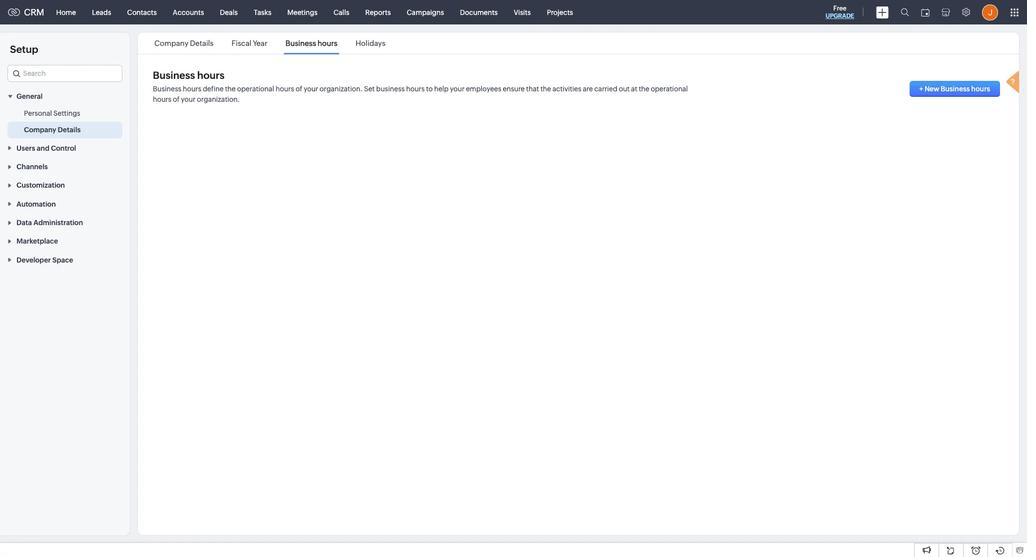 Task type: describe. For each thing, give the bounding box(es) containing it.
company inside list
[[154, 39, 189, 47]]

control
[[51, 144, 76, 152]]

developer space button
[[0, 251, 130, 269]]

marketplace
[[16, 238, 58, 246]]

tasks link
[[246, 0, 280, 24]]

create menu element
[[871, 0, 895, 24]]

visits link
[[506, 0, 539, 24]]

automation button
[[0, 195, 130, 213]]

that
[[526, 85, 539, 93]]

accounts link
[[165, 0, 212, 24]]

to
[[426, 85, 433, 93]]

free
[[834, 4, 847, 12]]

customization button
[[0, 176, 130, 195]]

details inside list
[[190, 39, 214, 47]]

data administration button
[[0, 213, 130, 232]]

campaigns
[[407, 8, 444, 16]]

meetings
[[288, 8, 318, 16]]

out
[[619, 85, 630, 93]]

space
[[52, 256, 73, 264]]

2 operational from the left
[[651, 85, 688, 93]]

year
[[253, 39, 268, 47]]

marketplace button
[[0, 232, 130, 251]]

business hours link
[[284, 39, 339, 47]]

1 operational from the left
[[237, 85, 274, 93]]

automation
[[16, 200, 56, 208]]

1 horizontal spatial company details link
[[153, 39, 215, 47]]

crm link
[[8, 7, 44, 17]]

0 vertical spatial company details
[[154, 39, 214, 47]]

data
[[16, 219, 32, 227]]

personal settings link
[[24, 109, 80, 119]]

settings
[[53, 110, 80, 118]]

projects link
[[539, 0, 581, 24]]

and
[[37, 144, 49, 152]]

search image
[[901, 8, 910, 16]]

accounts
[[173, 8, 204, 16]]

home link
[[48, 0, 84, 24]]

company inside general region
[[24, 126, 56, 134]]

carried
[[595, 85, 618, 93]]

home
[[56, 8, 76, 16]]

create menu image
[[877, 6, 889, 18]]

contacts link
[[119, 0, 165, 24]]

details inside general region
[[58, 126, 81, 134]]

calls
[[334, 8, 350, 16]]

tasks
[[254, 8, 272, 16]]

contacts
[[127, 8, 157, 16]]

upgrade
[[826, 12, 855, 19]]

1 horizontal spatial business hours
[[286, 39, 338, 47]]

deals link
[[212, 0, 246, 24]]

visits
[[514, 8, 531, 16]]

leads link
[[84, 0, 119, 24]]

search element
[[895, 0, 916, 24]]

activities
[[553, 85, 582, 93]]

campaigns link
[[399, 0, 452, 24]]

new
[[925, 85, 940, 93]]

1 vertical spatial organization.
[[197, 95, 240, 103]]

crm
[[24, 7, 44, 17]]

define
[[203, 85, 224, 93]]

users
[[16, 144, 35, 152]]

list containing company details
[[145, 32, 395, 54]]

holidays link
[[354, 39, 387, 47]]

2 the from the left
[[541, 85, 551, 93]]

2 horizontal spatial your
[[450, 85, 465, 93]]

business inside "business hours define the operational hours of your organization. set business hours to help your employees ensure that the activities are carried out at the operational hours of your organization."
[[153, 85, 182, 93]]

company details inside general region
[[24, 126, 81, 134]]

1 horizontal spatial of
[[296, 85, 302, 93]]

help image
[[1005, 69, 1025, 97]]

0 horizontal spatial company details link
[[24, 125, 81, 135]]



Task type: vqa. For each thing, say whether or not it's contained in the screenshot.
the left "company details" link
yes



Task type: locate. For each thing, give the bounding box(es) containing it.
business
[[286, 39, 316, 47], [153, 69, 195, 81], [153, 85, 182, 93], [941, 85, 970, 93]]

2 horizontal spatial the
[[639, 85, 650, 93]]

1 vertical spatial company details
[[24, 126, 81, 134]]

0 vertical spatial organization.
[[320, 85, 363, 93]]

fiscal
[[232, 39, 252, 47]]

1 the from the left
[[225, 85, 236, 93]]

business
[[376, 85, 405, 93]]

0 horizontal spatial company details
[[24, 126, 81, 134]]

details down the accounts
[[190, 39, 214, 47]]

reports link
[[358, 0, 399, 24]]

+ new business hours
[[920, 85, 991, 93]]

users and control button
[[0, 139, 130, 157]]

1 vertical spatial company details link
[[24, 125, 81, 135]]

personal settings
[[24, 110, 80, 118]]

0 vertical spatial business hours
[[286, 39, 338, 47]]

general button
[[0, 87, 130, 106]]

administration
[[33, 219, 83, 227]]

company details link down accounts link
[[153, 39, 215, 47]]

0 horizontal spatial of
[[173, 95, 180, 103]]

operational right at
[[651, 85, 688, 93]]

operational
[[237, 85, 274, 93], [651, 85, 688, 93]]

+
[[920, 85, 924, 93]]

3 the from the left
[[639, 85, 650, 93]]

0 vertical spatial of
[[296, 85, 302, 93]]

the right that
[[541, 85, 551, 93]]

company down accounts link
[[154, 39, 189, 47]]

leads
[[92, 8, 111, 16]]

company details link
[[153, 39, 215, 47], [24, 125, 81, 135]]

help
[[434, 85, 449, 93]]

1 vertical spatial details
[[58, 126, 81, 134]]

1 horizontal spatial company details
[[154, 39, 214, 47]]

free upgrade
[[826, 4, 855, 19]]

0 vertical spatial company
[[154, 39, 189, 47]]

0 horizontal spatial details
[[58, 126, 81, 134]]

Search text field
[[8, 65, 122, 81]]

details
[[190, 39, 214, 47], [58, 126, 81, 134]]

documents link
[[452, 0, 506, 24]]

calendar image
[[922, 8, 930, 16]]

1 vertical spatial company
[[24, 126, 56, 134]]

hours
[[318, 39, 338, 47], [197, 69, 225, 81], [183, 85, 201, 93], [276, 85, 294, 93], [406, 85, 425, 93], [972, 85, 991, 93], [153, 95, 172, 103]]

developer space
[[16, 256, 73, 264]]

set
[[364, 85, 375, 93]]

employees
[[466, 85, 502, 93]]

calls link
[[326, 0, 358, 24]]

0 horizontal spatial business hours
[[153, 69, 225, 81]]

organization. down "define"
[[197, 95, 240, 103]]

profile image
[[983, 4, 999, 20]]

company details down personal settings link at the top left of the page
[[24, 126, 81, 134]]

business hours
[[286, 39, 338, 47], [153, 69, 225, 81]]

business hours define the operational hours of your organization. set business hours to help your employees ensure that the activities are carried out at the operational hours of your organization.
[[153, 85, 688, 103]]

setup
[[10, 43, 38, 55]]

meetings link
[[280, 0, 326, 24]]

data administration
[[16, 219, 83, 227]]

operational right "define"
[[237, 85, 274, 93]]

organization. left set
[[320, 85, 363, 93]]

0 horizontal spatial your
[[181, 95, 196, 103]]

company details link down personal settings link at the top left of the page
[[24, 125, 81, 135]]

projects
[[547, 8, 573, 16]]

developer
[[16, 256, 51, 264]]

fiscal year link
[[230, 39, 269, 47]]

users and control
[[16, 144, 76, 152]]

1 horizontal spatial operational
[[651, 85, 688, 93]]

0 vertical spatial company details link
[[153, 39, 215, 47]]

organization.
[[320, 85, 363, 93], [197, 95, 240, 103]]

general region
[[0, 106, 130, 139]]

1 vertical spatial of
[[173, 95, 180, 103]]

1 horizontal spatial the
[[541, 85, 551, 93]]

of
[[296, 85, 302, 93], [173, 95, 180, 103]]

business hours up "define"
[[153, 69, 225, 81]]

0 horizontal spatial the
[[225, 85, 236, 93]]

personal
[[24, 110, 52, 118]]

general
[[16, 93, 43, 101]]

0 vertical spatial details
[[190, 39, 214, 47]]

channels
[[16, 163, 48, 171]]

are
[[583, 85, 593, 93]]

1 vertical spatial business hours
[[153, 69, 225, 81]]

at
[[631, 85, 638, 93]]

deals
[[220, 8, 238, 16]]

company details down accounts link
[[154, 39, 214, 47]]

company down personal
[[24, 126, 56, 134]]

0 horizontal spatial operational
[[237, 85, 274, 93]]

the right at
[[639, 85, 650, 93]]

0 horizontal spatial organization.
[[197, 95, 240, 103]]

fiscal year
[[232, 39, 268, 47]]

1 horizontal spatial details
[[190, 39, 214, 47]]

details down settings
[[58, 126, 81, 134]]

ensure
[[503, 85, 525, 93]]

list
[[145, 32, 395, 54]]

1 horizontal spatial organization.
[[320, 85, 363, 93]]

documents
[[460, 8, 498, 16]]

None field
[[7, 65, 122, 82]]

the
[[225, 85, 236, 93], [541, 85, 551, 93], [639, 85, 650, 93]]

reports
[[366, 8, 391, 16]]

profile element
[[977, 0, 1005, 24]]

1 horizontal spatial company
[[154, 39, 189, 47]]

holidays
[[356, 39, 386, 47]]

channels button
[[0, 157, 130, 176]]

company
[[154, 39, 189, 47], [24, 126, 56, 134]]

1 horizontal spatial your
[[304, 85, 318, 93]]

your
[[304, 85, 318, 93], [450, 85, 465, 93], [181, 95, 196, 103]]

company details
[[154, 39, 214, 47], [24, 126, 81, 134]]

the right "define"
[[225, 85, 236, 93]]

0 horizontal spatial company
[[24, 126, 56, 134]]

customization
[[16, 182, 65, 190]]

business hours down 'meetings'
[[286, 39, 338, 47]]



